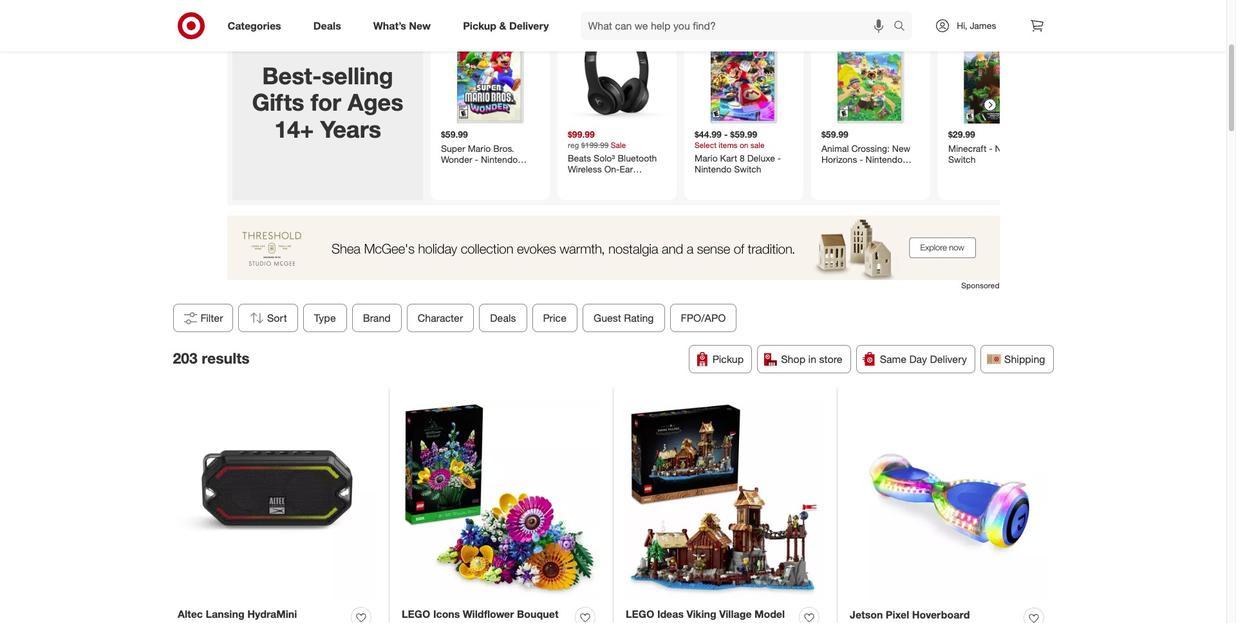 Task type: vqa. For each thing, say whether or not it's contained in the screenshot.
registries
no



Task type: describe. For each thing, give the bounding box(es) containing it.
pickup & delivery link
[[452, 12, 565, 40]]

on-
[[604, 164, 619, 174]]

best-
[[262, 62, 321, 89]]

bluetooth inside $99.99 reg $199.99 sale beats solo³ bluetooth wireless on-ear headphones
[[617, 152, 657, 163]]

search button
[[888, 12, 919, 42]]

wireless
[[568, 164, 602, 174]]

pixel
[[886, 609, 909, 621]]

wildflower
[[463, 608, 514, 621]]

headphones
[[568, 175, 619, 186]]

0 horizontal spatial new
[[409, 19, 431, 32]]

reg
[[568, 140, 579, 150]]

- right deluxe
[[777, 152, 781, 163]]

minecraft - nintendo switch image
[[943, 15, 1052, 124]]

years
[[320, 115, 381, 143]]

sale
[[750, 140, 764, 150]]

mario kart 8 deluxe - nintendo switch image
[[689, 15, 798, 124]]

horizons
[[821, 154, 857, 165]]

bros.
[[493, 143, 514, 154]]

flowers
[[446, 623, 484, 623]]

super mario bros. wonder - nintendo switch image
[[436, 15, 544, 124]]

shop in store
[[781, 353, 843, 366]]

$44.99 - $59.99 select items on sale mario kart 8 deluxe - nintendo switch
[[694, 129, 781, 174]]

$59.99 for $59.99 super mario bros. wonder - nintendo switch
[[441, 129, 468, 140]]

beats
[[568, 152, 591, 163]]

type
[[314, 312, 336, 325]]

switch inside $29.99 minecraft - nintendo switch
[[948, 154, 975, 165]]

sale
[[611, 140, 626, 150]]

bouquet
[[517, 608, 559, 621]]

$44.99
[[694, 129, 721, 140]]

$59.99 for $59.99 animal crossing: new horizons - nintendo switch
[[821, 129, 848, 140]]

- inside the $59.99 super mario bros. wonder - nintendo switch
[[475, 154, 478, 165]]

icons
[[433, 608, 460, 621]]

bluetooth inside altec lansing hydramini waterproof bluetooth speaker
[[235, 623, 283, 623]]

sponsored
[[962, 281, 1000, 290]]

lego icons wildflower bouquet artificial flowers 10313 link
[[402, 607, 570, 623]]

gifts
[[252, 88, 304, 116]]

categories
[[228, 19, 281, 32]]

waterproof
[[178, 623, 232, 623]]

ideas
[[657, 608, 684, 621]]

delivery for pickup & delivery
[[509, 19, 549, 32]]

deals button
[[479, 304, 527, 332]]

deluxe
[[747, 152, 775, 163]]

deals for deals button
[[490, 312, 516, 325]]

crossing:
[[851, 143, 889, 154]]

- up "items"
[[724, 129, 728, 140]]

lego ideas viking village model building set 21343
[[626, 608, 785, 623]]

filter button
[[173, 304, 233, 332]]

hydramini
[[247, 608, 297, 621]]

what's new link
[[362, 12, 447, 40]]

results
[[202, 349, 250, 367]]

What can we help you find? suggestions appear below search field
[[580, 12, 897, 40]]

carousel region
[[227, 4, 1057, 205]]

rating
[[624, 312, 654, 325]]

sort button
[[238, 304, 298, 332]]

new inside the $59.99 animal crossing: new horizons - nintendo switch
[[892, 143, 910, 154]]

select
[[694, 140, 716, 150]]

altec
[[178, 608, 203, 621]]

&
[[499, 19, 506, 32]]

$29.99 minecraft - nintendo switch
[[948, 129, 1032, 165]]

nintendo inside $44.99 - $59.99 select items on sale mario kart 8 deluxe - nintendo switch
[[694, 164, 731, 174]]

10313
[[487, 623, 516, 623]]

ear
[[619, 164, 633, 174]]

sort
[[267, 312, 287, 325]]

$199.99
[[581, 140, 608, 150]]

$59.99 inside $44.99 - $59.99 select items on sale mario kart 8 deluxe - nintendo switch
[[730, 129, 757, 140]]

switch inside the $59.99 animal crossing: new horizons - nintendo switch
[[821, 165, 849, 176]]

on
[[739, 140, 748, 150]]

character
[[417, 312, 463, 325]]

switch inside the $59.99 super mario bros. wonder - nintendo switch
[[441, 165, 468, 176]]

search
[[888, 20, 919, 33]]

hi, james
[[957, 20, 996, 31]]

switch inside $44.99 - $59.99 select items on sale mario kart 8 deluxe - nintendo switch
[[734, 164, 761, 174]]

altec lansing hydramini waterproof bluetooth speaker link
[[178, 607, 346, 623]]

deals link
[[302, 12, 357, 40]]

hi,
[[957, 20, 967, 31]]

deals for deals link
[[313, 19, 341, 32]]

$59.99 super mario bros. wonder - nintendo switch
[[441, 129, 518, 176]]

fpo/apo button
[[670, 304, 737, 332]]

- inside $29.99 minecraft - nintendo switch
[[989, 143, 992, 154]]

kart
[[720, 152, 737, 163]]

brand
[[363, 312, 390, 325]]

store
[[819, 353, 843, 366]]

lego ideas viking village model building set 21343 link
[[626, 607, 794, 623]]



Task type: locate. For each thing, give the bounding box(es) containing it.
$59.99 up on
[[730, 129, 757, 140]]

delivery right the "day"
[[930, 353, 967, 366]]

lego icons wildflower bouquet artificial flowers 10313 image
[[402, 402, 600, 600], [402, 402, 600, 600]]

pickup down fpo/apo button on the right
[[713, 353, 744, 366]]

14+
[[274, 115, 314, 143]]

0 vertical spatial new
[[409, 19, 431, 32]]

1 vertical spatial bluetooth
[[235, 623, 283, 623]]

pickup button
[[689, 345, 752, 374]]

shipping button
[[981, 345, 1054, 374]]

switch down wonder
[[441, 165, 468, 176]]

set
[[669, 623, 685, 623]]

jetson pixel hoverboard image
[[850, 402, 1049, 600], [850, 402, 1049, 600]]

deals up selling
[[313, 19, 341, 32]]

filter
[[201, 312, 223, 325]]

selling
[[321, 62, 393, 89]]

shop
[[781, 353, 806, 366]]

shop in store button
[[757, 345, 851, 374]]

ages
[[347, 88, 403, 116]]

building
[[626, 623, 666, 623]]

lego up 'building'
[[626, 608, 654, 621]]

best-selling gifts for ages 14+ years
[[252, 62, 403, 143]]

beats solo³ bluetooth wireless on-ear headphones image
[[562, 15, 671, 124]]

0 vertical spatial deals
[[313, 19, 341, 32]]

altec lansing hydramini waterproof bluetooth speaker
[[178, 608, 326, 623]]

jetson pixel hoverboard link
[[850, 608, 970, 623]]

mario inside $44.99 - $59.99 select items on sale mario kart 8 deluxe - nintendo switch
[[694, 152, 717, 163]]

0 horizontal spatial deals
[[313, 19, 341, 32]]

animal
[[821, 143, 849, 154]]

1 $59.99 from the left
[[441, 129, 468, 140]]

nintendo inside $29.99 minecraft - nintendo switch
[[995, 143, 1032, 154]]

brand button
[[352, 304, 401, 332]]

1 vertical spatial pickup
[[713, 353, 744, 366]]

$99.99
[[568, 129, 595, 140]]

1 horizontal spatial $59.99
[[730, 129, 757, 140]]

delivery inside button
[[930, 353, 967, 366]]

21343
[[688, 623, 716, 623]]

pickup left & in the left top of the page
[[463, 19, 496, 32]]

nintendo down bros.
[[481, 154, 518, 165]]

1 horizontal spatial delivery
[[930, 353, 967, 366]]

1 horizontal spatial pickup
[[713, 353, 744, 366]]

mario left bros.
[[468, 143, 491, 154]]

switch down 8
[[734, 164, 761, 174]]

viking
[[687, 608, 716, 621]]

0 vertical spatial bluetooth
[[617, 152, 657, 163]]

categories link
[[217, 12, 297, 40]]

203 results
[[173, 349, 250, 367]]

nintendo inside the $59.99 animal crossing: new horizons - nintendo switch
[[865, 154, 902, 165]]

for
[[310, 88, 341, 116]]

1 lego from the left
[[402, 608, 430, 621]]

guest rating button
[[582, 304, 665, 332]]

bluetooth
[[617, 152, 657, 163], [235, 623, 283, 623]]

price
[[543, 312, 566, 325]]

- right the minecraft on the top right of the page
[[989, 143, 992, 154]]

2 $59.99 from the left
[[730, 129, 757, 140]]

$59.99
[[441, 129, 468, 140], [730, 129, 757, 140], [821, 129, 848, 140]]

mario
[[468, 143, 491, 154], [694, 152, 717, 163]]

- right wonder
[[475, 154, 478, 165]]

solo³
[[593, 152, 615, 163]]

deals inside button
[[490, 312, 516, 325]]

lego icons wildflower bouquet artificial flowers 10313
[[402, 608, 559, 623]]

same day delivery
[[880, 353, 967, 366]]

switch down horizons
[[821, 165, 849, 176]]

1 vertical spatial delivery
[[930, 353, 967, 366]]

lansing
[[206, 608, 245, 621]]

$29.99
[[948, 129, 975, 140]]

8
[[740, 152, 745, 163]]

203
[[173, 349, 198, 367]]

0 horizontal spatial $59.99
[[441, 129, 468, 140]]

lego for lego icons wildflower bouquet artificial flowers 10313
[[402, 608, 430, 621]]

altec lansing hydramini waterproof bluetooth speaker image
[[178, 402, 376, 600], [178, 402, 376, 600]]

bluetooth up the ear
[[617, 152, 657, 163]]

$59.99 up the super
[[441, 129, 468, 140]]

village
[[719, 608, 752, 621]]

pickup
[[463, 19, 496, 32], [713, 353, 744, 366]]

$59.99 inside the $59.99 super mario bros. wonder - nintendo switch
[[441, 129, 468, 140]]

what's new
[[373, 19, 431, 32]]

items
[[718, 140, 737, 150]]

lego ideas viking village model building set 21343 image
[[626, 402, 824, 600], [626, 402, 824, 600]]

$59.99 up animal
[[821, 129, 848, 140]]

- down crossing:
[[859, 154, 863, 165]]

deals left price button
[[490, 312, 516, 325]]

1 horizontal spatial deals
[[490, 312, 516, 325]]

1 horizontal spatial mario
[[694, 152, 717, 163]]

0 horizontal spatial pickup
[[463, 19, 496, 32]]

jetson pixel hoverboard
[[850, 609, 970, 621]]

$59.99 animal crossing: new horizons - nintendo switch
[[821, 129, 910, 176]]

nintendo
[[995, 143, 1032, 154], [481, 154, 518, 165], [865, 154, 902, 165], [694, 164, 731, 174]]

- inside the $59.99 animal crossing: new horizons - nintendo switch
[[859, 154, 863, 165]]

nintendo down kart
[[694, 164, 731, 174]]

1 horizontal spatial bluetooth
[[617, 152, 657, 163]]

1 vertical spatial deals
[[490, 312, 516, 325]]

mario inside the $59.99 super mario bros. wonder - nintendo switch
[[468, 143, 491, 154]]

delivery right & in the left top of the page
[[509, 19, 549, 32]]

switch down the minecraft on the top right of the page
[[948, 154, 975, 165]]

jetson
[[850, 609, 883, 621]]

delivery for same day delivery
[[930, 353, 967, 366]]

animal crossing: new horizons - nintendo switch image
[[816, 15, 925, 124]]

deals
[[313, 19, 341, 32], [490, 312, 516, 325]]

same
[[880, 353, 907, 366]]

wonder
[[441, 154, 472, 165]]

new right the what's at the left top of the page
[[409, 19, 431, 32]]

$99.99 reg $199.99 sale beats solo³ bluetooth wireless on-ear headphones
[[568, 129, 657, 186]]

$59.99 inside the $59.99 animal crossing: new horizons - nintendo switch
[[821, 129, 848, 140]]

1 horizontal spatial new
[[892, 143, 910, 154]]

speaker
[[286, 623, 326, 623]]

same day delivery button
[[856, 345, 976, 374]]

0 vertical spatial delivery
[[509, 19, 549, 32]]

advertisement region
[[227, 216, 1000, 280]]

super
[[441, 143, 465, 154]]

0 horizontal spatial bluetooth
[[235, 623, 283, 623]]

2 horizontal spatial $59.99
[[821, 129, 848, 140]]

fpo/apo
[[681, 312, 726, 325]]

new right crossing:
[[892, 143, 910, 154]]

0 vertical spatial pickup
[[463, 19, 496, 32]]

james
[[970, 20, 996, 31]]

1 horizontal spatial lego
[[626, 608, 654, 621]]

pickup for pickup & delivery
[[463, 19, 496, 32]]

in
[[808, 353, 816, 366]]

lego
[[402, 608, 430, 621], [626, 608, 654, 621]]

bluetooth down hydramini
[[235, 623, 283, 623]]

delivery
[[509, 19, 549, 32], [930, 353, 967, 366]]

guest rating
[[593, 312, 654, 325]]

mario down select
[[694, 152, 717, 163]]

price button
[[532, 304, 577, 332]]

pickup for pickup
[[713, 353, 744, 366]]

artificial
[[402, 623, 443, 623]]

2 lego from the left
[[626, 608, 654, 621]]

lego for lego ideas viking village model building set 21343
[[626, 608, 654, 621]]

0 horizontal spatial delivery
[[509, 19, 549, 32]]

guest
[[593, 312, 621, 325]]

lego inside lego ideas viking village model building set 21343
[[626, 608, 654, 621]]

-
[[724, 129, 728, 140], [989, 143, 992, 154], [777, 152, 781, 163], [475, 154, 478, 165], [859, 154, 863, 165]]

nintendo down crossing:
[[865, 154, 902, 165]]

lego inside 'lego icons wildflower bouquet artificial flowers 10313'
[[402, 608, 430, 621]]

0 horizontal spatial mario
[[468, 143, 491, 154]]

type button
[[303, 304, 347, 332]]

lego up artificial
[[402, 608, 430, 621]]

nintendo inside the $59.99 super mario bros. wonder - nintendo switch
[[481, 154, 518, 165]]

hoverboard
[[912, 609, 970, 621]]

0 horizontal spatial lego
[[402, 608, 430, 621]]

pickup inside 'button'
[[713, 353, 744, 366]]

minecraft
[[948, 143, 986, 154]]

nintendo right the minecraft on the top right of the page
[[995, 143, 1032, 154]]

3 $59.99 from the left
[[821, 129, 848, 140]]

model
[[755, 608, 785, 621]]

what's
[[373, 19, 406, 32]]

1 vertical spatial new
[[892, 143, 910, 154]]



